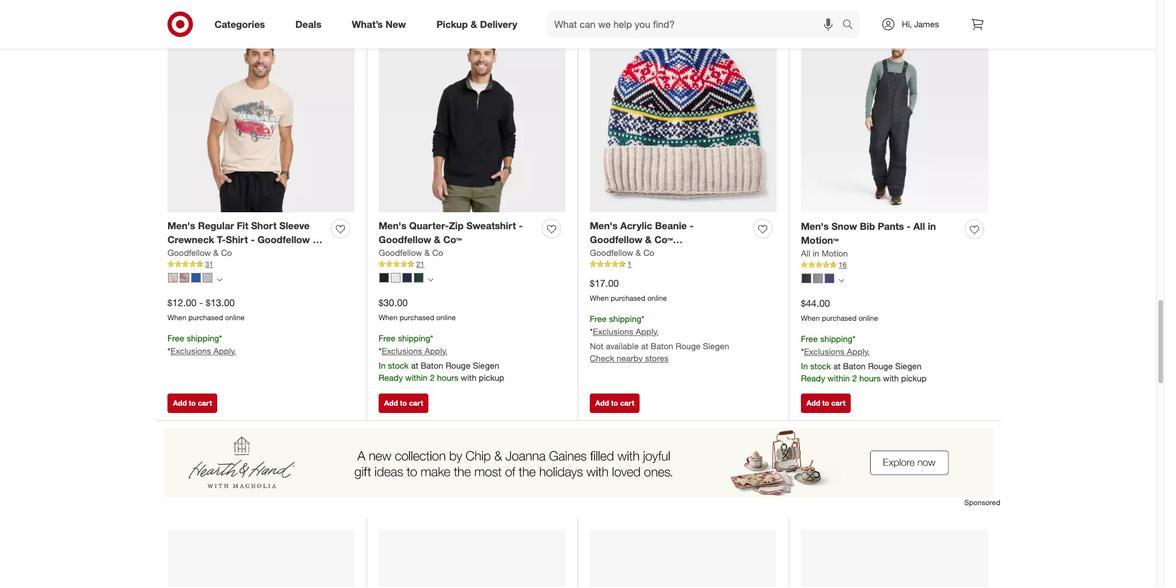 Task type: vqa. For each thing, say whether or not it's contained in the screenshot.
ahead
no



Task type: describe. For each thing, give the bounding box(es) containing it.
in for $44.00
[[801, 361, 808, 371]]

* down $30.00 when purchased online
[[430, 333, 433, 343]]

to for $17.00
[[611, 399, 618, 408]]

all colors element for $44.00
[[839, 276, 844, 284]]

stores
[[645, 353, 669, 363]]

pickup for $30.00
[[479, 372, 504, 383]]

add to cart for $30.00
[[384, 399, 423, 408]]

shipping for $44.00
[[820, 334, 853, 344]]

beanie
[[655, 220, 687, 232]]

purchased for $30.00
[[400, 313, 434, 322]]

to for $44.00
[[822, 399, 829, 408]]

hi,
[[902, 19, 912, 29]]

add for $17.00
[[595, 399, 609, 408]]

1 vertical spatial in
[[813, 248, 819, 259]]

What can we help you find? suggestions appear below search field
[[547, 11, 846, 38]]

pickup & delivery link
[[426, 11, 533, 38]]

gray image
[[203, 273, 212, 283]]

free for $44.00
[[801, 334, 818, 344]]

siegen for $30.00
[[473, 360, 499, 371]]

exclusions for $44.00
[[804, 346, 845, 357]]

add to cart for $12.00
[[173, 399, 212, 408]]

add to cart button for $12.00
[[168, 394, 218, 413]]

what's
[[352, 18, 383, 30]]

not
[[590, 341, 604, 351]]

exclusions for $12.00
[[171, 346, 211, 356]]

1 vertical spatial all
[[801, 248, 810, 259]]

$17.00 when purchased online
[[590, 277, 667, 303]]

men's quarter-zip sweatshirt - goodfellow & co™
[[379, 220, 523, 246]]

motion
[[822, 248, 848, 259]]

shipping for $17.00
[[609, 314, 642, 324]]

* down $30.00
[[379, 346, 382, 356]]

cart for $30.00
[[409, 399, 423, 408]]

pickup for $44.00
[[901, 373, 927, 383]]

goodfellow & co for crewneck
[[168, 248, 232, 258]]

* down $44.00
[[801, 346, 804, 357]]

when inside $12.00 - $13.00 when purchased online
[[168, 313, 186, 322]]

cream/blue/red
[[590, 248, 667, 260]]

men's for men's regular fit short sleeve crewneck t-shirt - goodfellow & co™
[[168, 220, 195, 232]]

exclusions apply. button down $12.00 - $13.00 when purchased online
[[171, 345, 236, 357]]

- inside men's acrylic beanie - goodfellow & co™ cream/blue/red
[[690, 220, 694, 232]]

21 link
[[379, 259, 566, 270]]

cart for $12.00
[[198, 399, 212, 408]]

exclusions apply. button for $44.00
[[804, 346, 870, 358]]

add to cart button for $30.00
[[379, 394, 429, 413]]

search button
[[837, 11, 866, 40]]

all colors element for $30.00
[[428, 276, 433, 283]]

stock for $30.00
[[388, 360, 409, 371]]

31
[[205, 260, 213, 269]]

apply. for $12.00 - $13.00
[[213, 346, 236, 356]]

in for $30.00
[[379, 360, 386, 371]]

in inside men's snow bib pants - all in motion™
[[928, 221, 936, 233]]

add to cart for $17.00
[[595, 399, 634, 408]]

bib
[[860, 221, 875, 233]]

apply. for $30.00
[[425, 346, 447, 356]]

all colors image for $44.00
[[839, 278, 844, 283]]

check
[[590, 353, 614, 363]]

$13.00
[[206, 297, 235, 309]]

pickup
[[436, 18, 468, 30]]

co™ inside men's quarter-zip sweatshirt - goodfellow & co™
[[443, 234, 462, 246]]

sponsored
[[965, 498, 1001, 507]]

james
[[914, 19, 939, 29]]

- inside men's regular fit short sleeve crewneck t-shirt - goodfellow & co™
[[251, 234, 255, 246]]

add to cart for $44.00
[[807, 399, 846, 408]]

$17.00
[[590, 277, 619, 290]]

within for $30.00
[[405, 372, 428, 383]]

black image for $30.00
[[379, 273, 389, 283]]

rouge for $17.00
[[676, 341, 701, 351]]

- inside $12.00 - $13.00 when purchased online
[[199, 297, 203, 309]]

all inside men's snow bib pants - all in motion™
[[914, 221, 925, 233]]

check nearby stores button
[[590, 352, 669, 365]]

stock for $44.00
[[810, 361, 831, 371]]

nearby
[[617, 353, 643, 363]]

goodfellow inside men's quarter-zip sweatshirt - goodfellow & co™
[[379, 234, 431, 246]]

deals link
[[285, 11, 337, 38]]

2 for $44.00
[[852, 373, 857, 383]]

1
[[628, 260, 632, 269]]

add for $44.00
[[807, 399, 820, 408]]

cream image
[[391, 273, 401, 283]]

$44.00
[[801, 297, 830, 310]]

free shipping * * exclusions apply. in stock at  baton rouge siegen ready within 2 hours with pickup for $30.00
[[379, 333, 504, 383]]

shipping for $12.00
[[187, 333, 219, 343]]

crewneck
[[168, 234, 214, 246]]

beige image
[[168, 273, 178, 283]]

baton for $44.00
[[843, 361, 866, 371]]

with for $44.00
[[883, 373, 899, 383]]

delivery
[[480, 18, 517, 30]]

2 for $30.00
[[430, 372, 435, 383]]

add to cart button for $17.00
[[590, 394, 640, 413]]

free for $30.00
[[379, 333, 396, 343]]

rouge for $30.00
[[446, 360, 471, 371]]

pickup & delivery
[[436, 18, 517, 30]]

advertisement region
[[156, 429, 1001, 498]]

* up not
[[590, 326, 593, 337]]

at for $44.00
[[834, 361, 841, 371]]

purchased for $44.00
[[822, 314, 857, 323]]

short
[[251, 220, 277, 232]]

co for co™
[[643, 248, 654, 258]]

shirt
[[226, 234, 248, 246]]

* down the $17.00 when purchased online
[[642, 314, 645, 324]]

blue image
[[191, 273, 201, 283]]

free shipping * * exclusions apply.
[[168, 333, 236, 356]]

with for $30.00
[[461, 372, 477, 383]]

free for $17.00
[[590, 314, 607, 324]]



Task type: locate. For each thing, give the bounding box(es) containing it.
men's liam slide slippers - goodfellow & co™ black image
[[168, 530, 354, 588]]

in
[[379, 360, 386, 371], [801, 361, 808, 371]]

0 horizontal spatial at
[[411, 360, 418, 371]]

2 goodfellow & co link from the left
[[379, 247, 443, 259]]

men's quarter-zip sweatshirt - goodfellow & co™ link
[[379, 219, 537, 247]]

categories link
[[204, 11, 280, 38]]

purchased down $30.00
[[400, 313, 434, 322]]

when down $30.00
[[379, 313, 398, 322]]

search
[[837, 19, 866, 31]]

cart
[[198, 399, 212, 408], [409, 399, 423, 408], [620, 399, 634, 408], [831, 399, 846, 408]]

when
[[590, 294, 609, 303], [168, 313, 186, 322], [379, 313, 398, 322], [801, 314, 820, 323]]

4 cart from the left
[[831, 399, 846, 408]]

men's
[[168, 220, 195, 232], [379, 220, 406, 232], [590, 220, 618, 232], [801, 221, 829, 233]]

men's acrylic beanie - goodfellow & co™ cream/blue/red link
[[590, 219, 748, 260]]

online
[[648, 294, 667, 303], [225, 313, 245, 322], [436, 313, 456, 322], [859, 314, 878, 323]]

baton down $44.00 when purchased online
[[843, 361, 866, 371]]

shipping up available
[[609, 314, 642, 324]]

men's snow bib pants - all in motion™
[[801, 221, 936, 247]]

goodfellow & co for goodfellow
[[379, 248, 443, 258]]

online for $17.00
[[648, 294, 667, 303]]

regular
[[198, 220, 234, 232]]

in right "pants"
[[928, 221, 936, 233]]

online inside $12.00 - $13.00 when purchased online
[[225, 313, 245, 322]]

rouge for $44.00
[[868, 361, 893, 371]]

men's acrylic beanie - goodfellow & co™ cream/blue/red
[[590, 220, 694, 260]]

black image left cream image
[[379, 273, 389, 283]]

1 link
[[590, 259, 777, 270]]

3 co from the left
[[643, 248, 654, 258]]

- right the "beanie"
[[690, 220, 694, 232]]

0 horizontal spatial black image
[[379, 273, 389, 283]]

- inside men's quarter-zip sweatshirt - goodfellow & co™
[[519, 220, 523, 232]]

to for $30.00
[[400, 399, 407, 408]]

goodfellow & co link for crewneck
[[168, 247, 232, 259]]

purchased for $17.00
[[611, 294, 646, 303]]

exclusions apply. button
[[593, 326, 659, 338], [171, 345, 236, 357], [382, 345, 447, 357], [804, 346, 870, 358]]

zip
[[449, 220, 464, 232]]

$30.00
[[379, 297, 408, 309]]

purchased down $44.00
[[822, 314, 857, 323]]

shipping inside free shipping * * exclusions apply.
[[187, 333, 219, 343]]

$12.00 - $13.00 when purchased online
[[168, 297, 245, 322]]

men's left quarter-
[[379, 220, 406, 232]]

3 add to cart button from the left
[[590, 394, 640, 413]]

0 horizontal spatial rouge
[[446, 360, 471, 371]]

0 horizontal spatial stock
[[388, 360, 409, 371]]

co™
[[443, 234, 462, 246], [655, 234, 673, 246], [168, 248, 186, 260]]

free inside 'free shipping * * exclusions apply. not available at baton rouge siegen check nearby stores'
[[590, 314, 607, 324]]

rouge
[[676, 341, 701, 351], [446, 360, 471, 371], [868, 361, 893, 371]]

1 cart from the left
[[198, 399, 212, 408]]

co™ down the "beanie"
[[655, 234, 673, 246]]

2 horizontal spatial co
[[643, 248, 654, 258]]

1 horizontal spatial pickup
[[901, 373, 927, 383]]

exclusions apply. button down $30.00 when purchased online
[[382, 345, 447, 357]]

1 horizontal spatial black image
[[802, 274, 811, 283]]

3 goodfellow & co link from the left
[[590, 247, 654, 259]]

sweatshirt
[[466, 220, 516, 232]]

1 horizontal spatial goodfellow & co link
[[379, 247, 443, 259]]

navy blue image
[[402, 273, 412, 283]]

free down $12.00
[[168, 333, 184, 343]]

online for $30.00
[[436, 313, 456, 322]]

16 link
[[801, 260, 989, 270]]

siegen inside 'free shipping * * exclusions apply. not available at baton rouge siegen check nearby stores'
[[703, 341, 729, 351]]

- inside men's snow bib pants - all in motion™
[[907, 221, 911, 233]]

all colors image right dark green icon
[[428, 277, 433, 283]]

3 add from the left
[[595, 399, 609, 408]]

in down "motion™"
[[813, 248, 819, 259]]

stock
[[388, 360, 409, 371], [810, 361, 831, 371]]

acrylic
[[620, 220, 652, 232]]

baton down $30.00 when purchased online
[[421, 360, 443, 371]]

0 horizontal spatial in
[[813, 248, 819, 259]]

16
[[839, 260, 847, 269]]

free shipping * * exclusions apply. in stock at  baton rouge siegen ready within 2 hours with pickup down $44.00 when purchased online
[[801, 334, 927, 383]]

free for $12.00 - $13.00
[[168, 333, 184, 343]]

0 horizontal spatial baton
[[421, 360, 443, 371]]

hi, james
[[902, 19, 939, 29]]

0 horizontal spatial all
[[801, 248, 810, 259]]

0 horizontal spatial all colors image
[[217, 277, 222, 283]]

all colors element for $12.00 - $13.00
[[217, 276, 222, 283]]

cart for $17.00
[[620, 399, 634, 408]]

1 add to cart button from the left
[[168, 394, 218, 413]]

apply. down $12.00 - $13.00 when purchased online
[[213, 346, 236, 356]]

2 horizontal spatial all colors element
[[839, 276, 844, 284]]

1 horizontal spatial within
[[828, 373, 850, 383]]

1 horizontal spatial rouge
[[676, 341, 701, 351]]

0 horizontal spatial ready
[[379, 372, 403, 383]]

t-
[[217, 234, 226, 246]]

2 add to cart button from the left
[[379, 394, 429, 413]]

men's up "motion™"
[[801, 221, 829, 233]]

free up not
[[590, 314, 607, 324]]

all colors element
[[217, 276, 222, 283], [428, 276, 433, 283], [839, 276, 844, 284]]

when for $44.00
[[801, 314, 820, 323]]

baton
[[651, 341, 673, 351], [421, 360, 443, 371], [843, 361, 866, 371]]

all
[[914, 221, 925, 233], [801, 248, 810, 259]]

goodfellow up cream/blue/red
[[590, 234, 643, 246]]

goodfellow & co link for &
[[590, 247, 654, 259]]

2 horizontal spatial baton
[[843, 361, 866, 371]]

co™ down zip
[[443, 234, 462, 246]]

goodfellow & co up 31
[[168, 248, 232, 258]]

free down $30.00
[[379, 333, 396, 343]]

21
[[416, 260, 424, 269]]

new
[[386, 18, 406, 30]]

exclusions up available
[[593, 326, 634, 337]]

at down $30.00 when purchased online
[[411, 360, 418, 371]]

dark green image
[[414, 273, 424, 283]]

- right shirt
[[251, 234, 255, 246]]

at inside 'free shipping * * exclusions apply. not available at baton rouge siegen check nearby stores'
[[641, 341, 648, 351]]

0 horizontal spatial pickup
[[479, 372, 504, 383]]

2 horizontal spatial at
[[834, 361, 841, 371]]

1 horizontal spatial siegen
[[703, 341, 729, 351]]

shipping inside 'free shipping * * exclusions apply. not available at baton rouge siegen check nearby stores'
[[609, 314, 642, 324]]

1 horizontal spatial baton
[[651, 341, 673, 351]]

4 add to cart button from the left
[[801, 394, 851, 413]]

what's new link
[[342, 11, 421, 38]]

4 add to cart from the left
[[807, 399, 846, 408]]

online inside $44.00 when purchased online
[[859, 314, 878, 323]]

siegen
[[703, 341, 729, 351], [473, 360, 499, 371], [895, 361, 922, 371]]

online inside the $17.00 when purchased online
[[648, 294, 667, 303]]

cart for $44.00
[[831, 399, 846, 408]]

all colors element right navy icon
[[839, 276, 844, 284]]

31 link
[[168, 259, 354, 270]]

categories
[[215, 18, 265, 30]]

navy image
[[825, 274, 835, 283]]

goodfellow down the sleeve
[[257, 234, 310, 246]]

in
[[928, 221, 936, 233], [813, 248, 819, 259]]

ready
[[379, 372, 403, 383], [801, 373, 825, 383]]

goodfellow up 1
[[590, 248, 633, 258]]

- right "pants"
[[907, 221, 911, 233]]

siegen for $17.00
[[703, 341, 729, 351]]

3 add to cart from the left
[[595, 399, 634, 408]]

1 horizontal spatial co™
[[443, 234, 462, 246]]

4 add from the left
[[807, 399, 820, 408]]

free down $44.00
[[801, 334, 818, 344]]

* down $12.00 - $13.00 when purchased online
[[219, 333, 222, 343]]

all colors image
[[217, 277, 222, 283], [428, 277, 433, 283], [839, 278, 844, 283]]

when down $17.00 on the top
[[590, 294, 609, 303]]

exclusions inside 'free shipping * * exclusions apply. not available at baton rouge siegen check nearby stores'
[[593, 326, 634, 337]]

goodfellow & co link up 1
[[590, 247, 654, 259]]

free shipping * * exclusions apply. in stock at  baton rouge siegen ready within 2 hours with pickup down $30.00 when purchased online
[[379, 333, 504, 383]]

1 goodfellow & co link from the left
[[168, 247, 232, 259]]

all in motion
[[801, 248, 848, 259]]

men's regular fit short sleeve crewneck t-shirt - goodfellow & co™
[[168, 220, 319, 260]]

2 co from the left
[[432, 248, 443, 258]]

3 cart from the left
[[620, 399, 634, 408]]

within
[[405, 372, 428, 383], [828, 373, 850, 383]]

all colors image right gray icon
[[217, 277, 222, 283]]

rouge inside 'free shipping * * exclusions apply. not available at baton rouge siegen check nearby stores'
[[676, 341, 701, 351]]

what's new
[[352, 18, 406, 30]]

0 horizontal spatial free shipping * * exclusions apply. in stock at  baton rouge siegen ready within 2 hours with pickup
[[379, 333, 504, 383]]

1 horizontal spatial 2
[[852, 373, 857, 383]]

0 horizontal spatial within
[[405, 372, 428, 383]]

men's regular fit short sleeve crewneck t-shirt - goodfellow & co™ link
[[168, 219, 326, 260]]

0 vertical spatial all
[[914, 221, 925, 233]]

exclusions for $30.00
[[382, 346, 422, 356]]

add for $12.00 - $13.00
[[173, 399, 187, 408]]

all colors image for $12.00 - $13.00
[[217, 277, 222, 283]]

when down $44.00
[[801, 314, 820, 323]]

red image
[[180, 273, 189, 283]]

1 horizontal spatial ready
[[801, 373, 825, 383]]

apply. inside 'free shipping * * exclusions apply. not available at baton rouge siegen check nearby stores'
[[636, 326, 659, 337]]

goodfellow down quarter-
[[379, 234, 431, 246]]

deals
[[295, 18, 322, 30]]

black image left gray image
[[802, 274, 811, 283]]

free inside free shipping * * exclusions apply.
[[168, 333, 184, 343]]

0 horizontal spatial in
[[379, 360, 386, 371]]

1 add from the left
[[173, 399, 187, 408]]

1 horizontal spatial with
[[883, 373, 899, 383]]

at for $30.00
[[411, 360, 418, 371]]

add to cart
[[173, 399, 212, 408], [384, 399, 423, 408], [595, 399, 634, 408], [807, 399, 846, 408]]

0 horizontal spatial all colors element
[[217, 276, 222, 283]]

1 horizontal spatial at
[[641, 341, 648, 351]]

men's snow bib pants - all in motion™ link
[[801, 220, 960, 248]]

co down men's quarter-zip sweatshirt - goodfellow & co™
[[432, 248, 443, 258]]

all right "pants"
[[914, 221, 925, 233]]

free shipping * * exclusions apply. in stock at  baton rouge siegen ready within 2 hours with pickup for $44.00
[[801, 334, 927, 383]]

men's inside men's acrylic beanie - goodfellow & co™ cream/blue/red
[[590, 220, 618, 232]]

1 add to cart from the left
[[173, 399, 212, 408]]

goodfellow & co up 1
[[590, 248, 654, 258]]

shipping for $30.00
[[398, 333, 430, 343]]

1 horizontal spatial stock
[[810, 361, 831, 371]]

0 horizontal spatial siegen
[[473, 360, 499, 371]]

add to cart button
[[168, 394, 218, 413], [379, 394, 429, 413], [590, 394, 640, 413], [801, 394, 851, 413]]

black image for $44.00
[[802, 274, 811, 283]]

apply. down $44.00 when purchased online
[[847, 346, 870, 357]]

2 goodfellow & co from the left
[[379, 248, 443, 258]]

all colors element right gray icon
[[217, 276, 222, 283]]

$12.00
[[168, 297, 197, 309]]

apply. inside free shipping * * exclusions apply.
[[213, 346, 236, 356]]

hours for $30.00
[[437, 372, 458, 383]]

goodfellow & co
[[168, 248, 232, 258], [379, 248, 443, 258], [590, 248, 654, 258]]

pickup
[[479, 372, 504, 383], [901, 373, 927, 383]]

0 horizontal spatial goodfellow & co
[[168, 248, 232, 258]]

purchased down $17.00 on the top
[[611, 294, 646, 303]]

goodfellow up 21
[[379, 248, 422, 258]]

2 horizontal spatial siegen
[[895, 361, 922, 371]]

hours for $44.00
[[860, 373, 881, 383]]

1 horizontal spatial co
[[432, 248, 443, 258]]

all colors element right dark green icon
[[428, 276, 433, 283]]

all in motion link
[[801, 248, 848, 260]]

1 horizontal spatial all colors element
[[428, 276, 433, 283]]

$30.00 when purchased online
[[379, 297, 456, 322]]

men's for men's acrylic beanie - goodfellow & co™ cream/blue/red
[[590, 220, 618, 232]]

siegen for $44.00
[[895, 361, 922, 371]]

add for $30.00
[[384, 399, 398, 408]]

2
[[430, 372, 435, 383], [852, 373, 857, 383]]

shipping down $12.00 - $13.00 when purchased online
[[187, 333, 219, 343]]

co down t-
[[221, 248, 232, 258]]

quarter-
[[409, 220, 449, 232]]

$44.00 when purchased online
[[801, 297, 878, 323]]

& inside men's quarter-zip sweatshirt - goodfellow & co™
[[434, 234, 441, 246]]

baton up "stores"
[[651, 341, 673, 351]]

pants
[[878, 221, 904, 233]]

2 cart from the left
[[409, 399, 423, 408]]

stock down $44.00 when purchased online
[[810, 361, 831, 371]]

goodfellow & co link for goodfellow
[[379, 247, 443, 259]]

1 horizontal spatial in
[[801, 361, 808, 371]]

0 vertical spatial in
[[928, 221, 936, 233]]

men's acrylic beanie - goodfellow & co™ black image
[[379, 530, 566, 588]]

2 add from the left
[[384, 399, 398, 408]]

co™ inside men's regular fit short sleeve crewneck t-shirt - goodfellow & co™
[[168, 248, 186, 260]]

when inside $44.00 when purchased online
[[801, 314, 820, 323]]

at
[[641, 341, 648, 351], [411, 360, 418, 371], [834, 361, 841, 371]]

1 to from the left
[[189, 399, 196, 408]]

add
[[173, 399, 187, 408], [384, 399, 398, 408], [595, 399, 609, 408], [807, 399, 820, 408]]

black image
[[379, 273, 389, 283], [802, 274, 811, 283]]

exclusions apply. button up available
[[593, 326, 659, 338]]

purchased down the $13.00
[[188, 313, 223, 322]]

all colors image for $30.00
[[428, 277, 433, 283]]

goodfellow & co for &
[[590, 248, 654, 258]]

1 goodfellow & co from the left
[[168, 248, 232, 258]]

available
[[606, 341, 639, 351]]

goodfellow & co link up 21
[[379, 247, 443, 259]]

purchased inside $30.00 when purchased online
[[400, 313, 434, 322]]

add to cart button for $44.00
[[801, 394, 851, 413]]

exclusions inside free shipping * * exclusions apply.
[[171, 346, 211, 356]]

1 horizontal spatial goodfellow & co
[[379, 248, 443, 258]]

3 goodfellow & co from the left
[[590, 248, 654, 258]]

at for $17.00
[[641, 341, 648, 351]]

1 horizontal spatial all colors image
[[428, 277, 433, 283]]

4 to from the left
[[822, 399, 829, 408]]

when inside the $17.00 when purchased online
[[590, 294, 609, 303]]

1 horizontal spatial all
[[914, 221, 925, 233]]

men's inside men's regular fit short sleeve crewneck t-shirt - goodfellow & co™
[[168, 220, 195, 232]]

0 horizontal spatial hours
[[437, 372, 458, 383]]

purchased inside $12.00 - $13.00 when purchased online
[[188, 313, 223, 322]]

when for $17.00
[[590, 294, 609, 303]]

3 to from the left
[[611, 399, 618, 408]]

2 horizontal spatial all colors image
[[839, 278, 844, 283]]

ready for $30.00
[[379, 372, 403, 383]]

snow
[[832, 221, 857, 233]]

2 add to cart from the left
[[384, 399, 423, 408]]

goodfellow inside men's regular fit short sleeve crewneck t-shirt - goodfellow & co™
[[257, 234, 310, 246]]

with
[[461, 372, 477, 383], [883, 373, 899, 383]]

shipping down $44.00 when purchased online
[[820, 334, 853, 344]]

apply. up "stores"
[[636, 326, 659, 337]]

hours
[[437, 372, 458, 383], [860, 373, 881, 383]]

goodfellow & co up 21
[[379, 248, 443, 258]]

fit
[[237, 220, 248, 232]]

purchased inside $44.00 when purchased online
[[822, 314, 857, 323]]

2 horizontal spatial co™
[[655, 234, 673, 246]]

& inside men's regular fit short sleeve crewneck t-shirt - goodfellow & co™
[[313, 234, 319, 246]]

all down "motion™"
[[801, 248, 810, 259]]

men's inside men's snow bib pants - all in motion™
[[801, 221, 829, 233]]

exclusions down $12.00 - $13.00 when purchased online
[[171, 346, 211, 356]]

exclusions for $17.00
[[593, 326, 634, 337]]

men's inside men's quarter-zip sweatshirt - goodfellow & co™
[[379, 220, 406, 232]]

baton inside 'free shipping * * exclusions apply. not available at baton rouge siegen check nearby stores'
[[651, 341, 673, 351]]

*
[[642, 314, 645, 324], [590, 326, 593, 337], [219, 333, 222, 343], [430, 333, 433, 343], [853, 334, 856, 344], [168, 346, 171, 356], [379, 346, 382, 356], [801, 346, 804, 357]]

when down $12.00
[[168, 313, 186, 322]]

purchased inside the $17.00 when purchased online
[[611, 294, 646, 303]]

men's acrylic beanie - goodfellow & co™ cream/blue/red image
[[590, 25, 777, 212], [590, 25, 777, 212]]

men's quarter-zip sweatshirt - goodfellow & co™ image
[[379, 25, 566, 212], [379, 25, 566, 212]]

co™ inside men's acrylic beanie - goodfellow & co™ cream/blue/red
[[655, 234, 673, 246]]

0 horizontal spatial goodfellow & co link
[[168, 247, 232, 259]]

free shipping * * exclusions apply. in stock at  baton rouge siegen ready within 2 hours with pickup
[[379, 333, 504, 383], [801, 334, 927, 383]]

men's up crewneck
[[168, 220, 195, 232]]

when for $30.00
[[379, 313, 398, 322]]

co for &
[[432, 248, 443, 258]]

men's left acrylic
[[590, 220, 618, 232]]

0 horizontal spatial with
[[461, 372, 477, 383]]

1 horizontal spatial free shipping * * exclusions apply. in stock at  baton rouge siegen ready within 2 hours with pickup
[[801, 334, 927, 383]]

apply. for $17.00
[[636, 326, 659, 337]]

all colors image right navy icon
[[839, 278, 844, 283]]

co down acrylic
[[643, 248, 654, 258]]

goodfellow
[[257, 234, 310, 246], [379, 234, 431, 246], [590, 234, 643, 246], [168, 248, 211, 258], [379, 248, 422, 258], [590, 248, 633, 258]]

2 horizontal spatial goodfellow & co
[[590, 248, 654, 258]]

0 horizontal spatial co™
[[168, 248, 186, 260]]

2 horizontal spatial rouge
[[868, 361, 893, 371]]

goodfellow & co link
[[168, 247, 232, 259], [379, 247, 443, 259], [590, 247, 654, 259]]

2 horizontal spatial goodfellow & co link
[[590, 247, 654, 259]]

goodfellow inside men's acrylic beanie - goodfellow & co™ cream/blue/red
[[590, 234, 643, 246]]

online inside $30.00 when purchased online
[[436, 313, 456, 322]]

when inside $30.00 when purchased online
[[379, 313, 398, 322]]

exclusions down $44.00 when purchased online
[[804, 346, 845, 357]]

- right $12.00
[[199, 297, 203, 309]]

goodfellow down crewneck
[[168, 248, 211, 258]]

men's regular fit short sleeve crewneck t-shirt - goodfellow & co™ image
[[168, 25, 354, 212], [168, 25, 354, 212]]

stock down $30.00 when purchased online
[[388, 360, 409, 371]]

at up "stores"
[[641, 341, 648, 351]]

at down $44.00 when purchased online
[[834, 361, 841, 371]]

apply. down $30.00 when purchased online
[[425, 346, 447, 356]]

&
[[471, 18, 477, 30], [313, 234, 319, 246], [434, 234, 441, 246], [645, 234, 652, 246], [213, 248, 219, 258], [424, 248, 430, 258], [636, 248, 641, 258]]

motion™
[[801, 234, 839, 247]]

baton for $17.00
[[651, 341, 673, 351]]

online for $44.00
[[859, 314, 878, 323]]

baton for $30.00
[[421, 360, 443, 371]]

- right the sweatshirt
[[519, 220, 523, 232]]

exclusions
[[593, 326, 634, 337], [171, 346, 211, 356], [382, 346, 422, 356], [804, 346, 845, 357]]

men's for men's quarter-zip sweatshirt - goodfellow & co™
[[379, 220, 406, 232]]

co
[[221, 248, 232, 258], [432, 248, 443, 258], [643, 248, 654, 258]]

1 horizontal spatial in
[[928, 221, 936, 233]]

to for $12.00
[[189, 399, 196, 408]]

exclusions apply. button down $44.00 when purchased online
[[804, 346, 870, 358]]

within for $44.00
[[828, 373, 850, 383]]

goodfellow & co link up 31
[[168, 247, 232, 259]]

ready for $44.00
[[801, 373, 825, 383]]

2 to from the left
[[400, 399, 407, 408]]

free shipping * * exclusions apply. not available at baton rouge siegen check nearby stores
[[590, 314, 729, 363]]

apply. for $44.00
[[847, 346, 870, 357]]

gray image
[[813, 274, 823, 283]]

0 horizontal spatial co
[[221, 248, 232, 258]]

& inside men's acrylic beanie - goodfellow & co™ cream/blue/red
[[645, 234, 652, 246]]

free
[[590, 314, 607, 324], [168, 333, 184, 343], [379, 333, 396, 343], [801, 334, 818, 344]]

1 co from the left
[[221, 248, 232, 258]]

* down $44.00 when purchased online
[[853, 334, 856, 344]]

men's snow bib pants - all in motion™ image
[[801, 25, 989, 213], [801, 25, 989, 213]]

* down $12.00
[[168, 346, 171, 356]]

exclusions down $30.00 when purchased online
[[382, 346, 422, 356]]

sleeve
[[279, 220, 310, 232]]

shipping down $30.00 when purchased online
[[398, 333, 430, 343]]

exclusions apply. button for $17.00
[[593, 326, 659, 338]]

exclusions apply. button for $30.00
[[382, 345, 447, 357]]

1 horizontal spatial hours
[[860, 373, 881, 383]]

0 horizontal spatial 2
[[430, 372, 435, 383]]

co™ down crewneck
[[168, 248, 186, 260]]

men's for men's snow bib pants - all in motion™
[[801, 221, 829, 233]]

to
[[189, 399, 196, 408], [400, 399, 407, 408], [611, 399, 618, 408], [822, 399, 829, 408]]

apply.
[[636, 326, 659, 337], [213, 346, 236, 356], [425, 346, 447, 356], [847, 346, 870, 357]]

co for t-
[[221, 248, 232, 258]]



